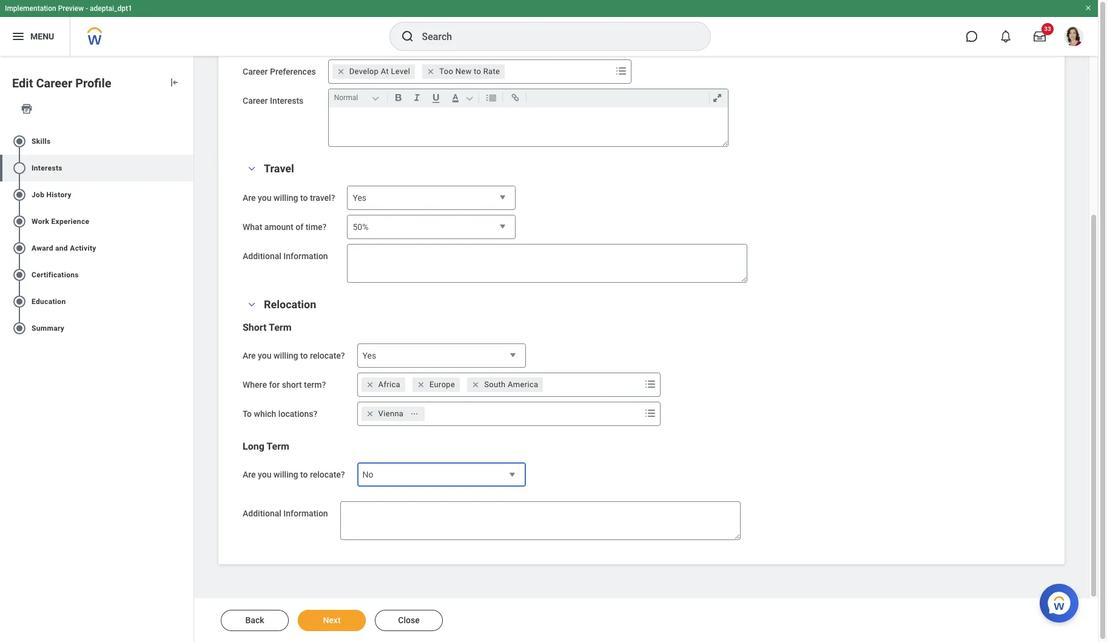 Task type: vqa. For each thing, say whether or not it's contained in the screenshot.
[C] on the top left of page
no



Task type: locate. For each thing, give the bounding box(es) containing it.
0 vertical spatial are
[[243, 193, 256, 203]]

1 additional information from the top
[[243, 251, 328, 261]]

0 vertical spatial items selected list box
[[329, 61, 613, 83]]

0 vertical spatial radio custom image
[[12, 214, 27, 229]]

x small image left south
[[470, 379, 482, 391]]

to inside option
[[474, 67, 481, 76]]

33 button
[[1027, 23, 1054, 50]]

radio custom image inside award and activity link
[[12, 241, 27, 255]]

rate
[[484, 67, 500, 76]]

are you willing to relocate?
[[243, 351, 345, 360], [243, 470, 345, 479]]

list containing skills
[[0, 123, 194, 346]]

skills link
[[0, 128, 194, 155]]

error image for award and activity
[[181, 241, 194, 255]]

normal
[[334, 93, 358, 102]]

profile
[[75, 76, 111, 90]]

are down chevron down icon
[[243, 193, 256, 203]]

0 horizontal spatial x small image
[[335, 66, 347, 78]]

information inside relocation group
[[284, 509, 328, 518]]

2 vertical spatial radio custom image
[[12, 321, 27, 335]]

radio custom image
[[12, 134, 27, 149], [12, 161, 27, 175], [12, 187, 27, 202], [12, 241, 27, 255], [12, 268, 27, 282]]

summary
[[32, 324, 64, 332]]

information for additional information text box on the top of page
[[284, 251, 328, 261]]

2 information from the top
[[284, 509, 328, 518]]

interests up the job history
[[32, 164, 62, 172]]

x small image for south america
[[470, 379, 482, 391]]

1 vertical spatial relocate?
[[310, 470, 345, 479]]

1 vertical spatial term
[[267, 441, 289, 452]]

radio custom image inside 'work experience' "link"
[[12, 214, 27, 229]]

long term button
[[243, 441, 289, 452]]

you inside "travel" group
[[258, 193, 272, 203]]

radio custom image inside interests link
[[12, 161, 27, 175]]

are you willing to relocate? inside short term group
[[243, 351, 345, 360]]

career for career interests
[[243, 96, 268, 106]]

2 horizontal spatial x small image
[[470, 379, 482, 391]]

4 radio custom image from the top
[[12, 241, 27, 255]]

additional information for additional information text field
[[243, 509, 328, 518]]

willing up where for short term?
[[274, 351, 298, 360]]

where for short term?
[[243, 380, 326, 390]]

yes inside dropdown button
[[363, 351, 376, 360]]

are inside short term group
[[243, 351, 256, 360]]

1 vertical spatial are you willing to relocate?
[[243, 470, 345, 479]]

yes up 50%
[[353, 193, 367, 203]]

relocate? for no
[[310, 470, 345, 479]]

radio custom image inside certifications link
[[12, 268, 27, 282]]

x small image
[[335, 66, 347, 78], [425, 66, 437, 78], [364, 379, 376, 391]]

1 you from the top
[[258, 193, 272, 203]]

link image
[[507, 90, 524, 105]]

job history link
[[0, 181, 194, 208]]

error image for job history
[[181, 187, 194, 202]]

0 horizontal spatial x small image
[[364, 408, 376, 420]]

x small image inside develop at level, press delete to clear value. option
[[335, 66, 347, 78]]

2 are from the top
[[243, 351, 256, 360]]

yes for are you willing to travel?
[[353, 193, 367, 203]]

Additional Information text field
[[340, 501, 741, 540]]

1 horizontal spatial prompts image
[[643, 406, 658, 421]]

1 vertical spatial interests
[[32, 164, 62, 172]]

prompts image
[[614, 64, 629, 78], [643, 406, 658, 421]]

develop at level element
[[349, 66, 410, 77]]

africa
[[378, 380, 401, 389]]

award and activity
[[32, 244, 96, 252]]

error image for summary
[[181, 321, 194, 335]]

items selected list box containing develop at level
[[329, 61, 613, 83]]

additional inside relocation group
[[243, 509, 282, 518]]

2 vertical spatial you
[[258, 470, 272, 479]]

1 relocate? from the top
[[310, 351, 345, 360]]

0 vertical spatial interests
[[270, 96, 304, 106]]

term down the relocation button
[[269, 322, 292, 333]]

south
[[484, 380, 506, 389]]

career
[[243, 67, 268, 76], [36, 76, 72, 90], [243, 96, 268, 106]]

bulleted list image
[[483, 90, 500, 105]]

yes up africa, press delete to clear value. option
[[363, 351, 376, 360]]

long term group
[[243, 441, 1041, 488]]

to
[[243, 409, 252, 419]]

information inside "travel" group
[[284, 251, 328, 261]]

transformation import image
[[168, 76, 180, 89]]

1 vertical spatial willing
[[274, 351, 298, 360]]

prompts image for career preferences
[[614, 64, 629, 78]]

error image inside certifications link
[[181, 268, 194, 282]]

1 vertical spatial error image
[[181, 294, 194, 309]]

x small image inside europe, press delete to clear value. 'option'
[[415, 379, 427, 391]]

1 willing from the top
[[274, 193, 298, 203]]

are for what amount of time?
[[243, 193, 256, 203]]

list
[[0, 123, 194, 346]]

1 horizontal spatial x small image
[[415, 379, 427, 391]]

skills
[[32, 137, 51, 146]]

50% button
[[347, 215, 516, 240]]

close environment banner image
[[1085, 4, 1092, 12]]

travel group
[[243, 161, 1041, 283]]

level
[[391, 67, 410, 76]]

0 vertical spatial additional information
[[243, 251, 328, 261]]

work
[[32, 217, 49, 226]]

career down career preferences
[[243, 96, 268, 106]]

travel
[[264, 162, 294, 175]]

are you willing to relocate? up short
[[243, 351, 345, 360]]

1 vertical spatial you
[[258, 351, 272, 360]]

experience
[[51, 217, 89, 226]]

error image for interests
[[181, 161, 194, 175]]

south america, press delete to clear value. option
[[467, 377, 543, 392]]

history
[[46, 190, 71, 199]]

0 vertical spatial yes
[[353, 193, 367, 203]]

relocate? for yes
[[310, 351, 345, 360]]

america
[[508, 380, 539, 389]]

1 vertical spatial radio custom image
[[12, 294, 27, 309]]

career right edit
[[36, 76, 72, 90]]

profile logan mcneil image
[[1064, 27, 1084, 49]]

3 are from the top
[[243, 470, 256, 479]]

additional information for additional information text box on the top of page
[[243, 251, 328, 261]]

are you willing to relocate? inside the long term group
[[243, 470, 345, 479]]

x small image left europe element
[[415, 379, 427, 391]]

radio custom image inside education link
[[12, 294, 27, 309]]

you down short term button
[[258, 351, 272, 360]]

1 vertical spatial information
[[284, 509, 328, 518]]

interests
[[270, 96, 304, 106], [32, 164, 62, 172]]

items selected list box for career preferences
[[329, 61, 613, 83]]

1 radio custom image from the top
[[12, 214, 27, 229]]

education
[[32, 297, 66, 306]]

0 vertical spatial willing
[[274, 193, 298, 203]]

south america
[[484, 380, 539, 389]]

are you willing to relocate? for yes
[[243, 351, 345, 360]]

normal group
[[332, 89, 731, 107]]

relocate?
[[310, 351, 345, 360], [310, 470, 345, 479]]

to
[[474, 67, 481, 76], [300, 193, 308, 203], [300, 351, 308, 360], [300, 470, 308, 479]]

willing inside "travel" group
[[274, 193, 298, 203]]

job
[[32, 190, 44, 199]]

1 are you willing to relocate? from the top
[[243, 351, 345, 360]]

additional information inside relocation group
[[243, 509, 328, 518]]

yes inside popup button
[[353, 193, 367, 203]]

are down long
[[243, 470, 256, 479]]

to inside short term group
[[300, 351, 308, 360]]

are for where for short term?
[[243, 351, 256, 360]]

willing
[[274, 193, 298, 203], [274, 351, 298, 360], [274, 470, 298, 479]]

error image for skills
[[181, 134, 194, 149]]

0 horizontal spatial prompts image
[[614, 64, 629, 78]]

willing up what amount of time?
[[274, 193, 298, 203]]

to inside "travel" group
[[300, 193, 308, 203]]

are down short
[[243, 351, 256, 360]]

menu banner
[[0, 0, 1098, 56]]

0 vertical spatial error image
[[181, 268, 194, 282]]

justify image
[[11, 29, 25, 44]]

5 error image from the top
[[181, 241, 194, 255]]

menu
[[30, 31, 54, 41]]

are
[[243, 193, 256, 203], [243, 351, 256, 360], [243, 470, 256, 479]]

radio custom image left the education
[[12, 294, 27, 309]]

1 are from the top
[[243, 193, 256, 203]]

vienna
[[378, 409, 404, 418]]

x small image for where for short term?
[[364, 379, 376, 391]]

menu button
[[0, 17, 70, 56]]

to which locations?
[[243, 409, 318, 419]]

short
[[282, 380, 302, 390]]

and
[[55, 244, 68, 252]]

0 vertical spatial relocate?
[[310, 351, 345, 360]]

error image
[[181, 134, 194, 149], [181, 161, 194, 175], [181, 187, 194, 202], [181, 214, 194, 229], [181, 241, 194, 255], [181, 321, 194, 335]]

relocate? inside short term group
[[310, 351, 345, 360]]

3 radio custom image from the top
[[12, 321, 27, 335]]

items selected list box inside short term group
[[358, 374, 642, 396]]

to for no popup button
[[300, 470, 308, 479]]

term inside group
[[267, 441, 289, 452]]

1 vertical spatial yes
[[363, 351, 376, 360]]

x small image for europe
[[415, 379, 427, 391]]

related actions image
[[410, 410, 419, 418]]

items selected list box for where for short term?
[[358, 374, 642, 396]]

you up "what"
[[258, 193, 272, 203]]

2 horizontal spatial x small image
[[425, 66, 437, 78]]

next button
[[298, 610, 366, 631]]

2 radio custom image from the top
[[12, 161, 27, 175]]

back
[[245, 615, 264, 625]]

underline image
[[428, 90, 445, 105]]

next
[[323, 615, 341, 625]]

radio custom image for interests
[[12, 161, 27, 175]]

notifications large image
[[1000, 30, 1012, 42]]

0 vertical spatial additional
[[243, 251, 282, 261]]

1 vertical spatial items selected list box
[[358, 374, 642, 396]]

to inside the long term group
[[300, 470, 308, 479]]

yes
[[353, 193, 367, 203], [363, 351, 376, 360]]

1 horizontal spatial x small image
[[364, 379, 376, 391]]

additional information inside "travel" group
[[243, 251, 328, 261]]

too new to rate
[[440, 67, 500, 76]]

2 willing from the top
[[274, 351, 298, 360]]

radio custom image for skills
[[12, 134, 27, 149]]

travel button
[[264, 162, 294, 175]]

what amount of time?
[[243, 222, 327, 232]]

radio custom image
[[12, 214, 27, 229], [12, 294, 27, 309], [12, 321, 27, 335]]

close button
[[375, 610, 443, 631]]

information
[[284, 251, 328, 261], [284, 509, 328, 518]]

edit career profile
[[12, 76, 111, 90]]

6 error image from the top
[[181, 321, 194, 335]]

term
[[269, 322, 292, 333], [267, 441, 289, 452]]

radio custom image inside job history "link"
[[12, 187, 27, 202]]

x small image left africa element
[[364, 379, 376, 391]]

2 you from the top
[[258, 351, 272, 360]]

preview
[[58, 4, 84, 13]]

2 relocate? from the top
[[310, 470, 345, 479]]

2 are you willing to relocate? from the top
[[243, 470, 345, 479]]

europe element
[[430, 379, 455, 390]]

relocate? left no
[[310, 470, 345, 479]]

are inside "travel" group
[[243, 193, 256, 203]]

Additional Information text field
[[347, 244, 748, 283]]

you inside the long term group
[[258, 470, 272, 479]]

preferences
[[270, 67, 316, 76]]

term right long
[[267, 441, 289, 452]]

4 error image from the top
[[181, 214, 194, 229]]

short term button
[[243, 322, 292, 333]]

3 willing from the top
[[274, 470, 298, 479]]

2 radio custom image from the top
[[12, 294, 27, 309]]

error image
[[181, 268, 194, 282], [181, 294, 194, 309]]

x small image left vienna element
[[364, 408, 376, 420]]

0 vertical spatial prompts image
[[614, 64, 629, 78]]

1 vertical spatial prompts image
[[643, 406, 658, 421]]

x small image left too
[[425, 66, 437, 78]]

2 error image from the top
[[181, 294, 194, 309]]

career up career interests
[[243, 67, 268, 76]]

term inside group
[[269, 322, 292, 333]]

error image for education
[[181, 294, 194, 309]]

relocate? up term?
[[310, 351, 345, 360]]

error image inside summary link
[[181, 321, 194, 335]]

interests down the preferences
[[270, 96, 304, 106]]

additional inside "travel" group
[[243, 251, 282, 261]]

3 radio custom image from the top
[[12, 187, 27, 202]]

vienna, press delete to clear value. option
[[361, 407, 425, 421]]

3 you from the top
[[258, 470, 272, 479]]

you inside short term group
[[258, 351, 272, 360]]

you down long term at left bottom
[[258, 470, 272, 479]]

additional information
[[243, 251, 328, 261], [243, 509, 328, 518]]

0 vertical spatial you
[[258, 193, 272, 203]]

radio custom image left summary
[[12, 321, 27, 335]]

locations?
[[278, 409, 318, 419]]

error image inside 'work experience' "link"
[[181, 214, 194, 229]]

you
[[258, 193, 272, 203], [258, 351, 272, 360], [258, 470, 272, 479]]

1 error image from the top
[[181, 268, 194, 282]]

2 vertical spatial are
[[243, 470, 256, 479]]

relocation button
[[264, 298, 316, 311]]

x small image inside south america, press delete to clear value. option
[[470, 379, 482, 391]]

1 information from the top
[[284, 251, 328, 261]]

x small image inside africa, press delete to clear value. option
[[364, 379, 376, 391]]

interests inside interests link
[[32, 164, 62, 172]]

willing inside short term group
[[274, 351, 298, 360]]

0 vertical spatial term
[[269, 322, 292, 333]]

relocate? inside the long term group
[[310, 470, 345, 479]]

1 vertical spatial are
[[243, 351, 256, 360]]

x small image
[[415, 379, 427, 391], [470, 379, 482, 391], [364, 408, 376, 420]]

2 additional information from the top
[[243, 509, 328, 518]]

which
[[254, 409, 276, 419]]

0 vertical spatial are you willing to relocate?
[[243, 351, 345, 360]]

radio custom image inside skills link
[[12, 134, 27, 149]]

1 error image from the top
[[181, 134, 194, 149]]

x small image left develop
[[335, 66, 347, 78]]

relocation
[[264, 298, 316, 311]]

2 vertical spatial willing
[[274, 470, 298, 479]]

radio custom image for summary
[[12, 321, 27, 335]]

0 horizontal spatial interests
[[32, 164, 62, 172]]

2 additional from the top
[[243, 509, 282, 518]]

0 vertical spatial information
[[284, 251, 328, 261]]

error image for work experience
[[181, 214, 194, 229]]

normal button
[[332, 91, 385, 104]]

long
[[243, 441, 264, 452]]

items selected list box
[[329, 61, 613, 83], [358, 374, 642, 396]]

willing down long term at left bottom
[[274, 470, 298, 479]]

items selected list box containing africa
[[358, 374, 642, 396]]

yes for are you willing to relocate?
[[363, 351, 376, 360]]

1 additional from the top
[[243, 251, 282, 261]]

3 error image from the top
[[181, 187, 194, 202]]

5 radio custom image from the top
[[12, 268, 27, 282]]

radio custom image left the work
[[12, 214, 27, 229]]

radio custom image inside summary link
[[12, 321, 27, 335]]

too new to rate, press delete to clear value. option
[[423, 64, 505, 79]]

radio custom image for award and activity
[[12, 241, 27, 255]]

term for long term
[[267, 441, 289, 452]]

x small image inside vienna, press delete to clear value. option
[[364, 408, 376, 420]]

1 radio custom image from the top
[[12, 134, 27, 149]]

1 vertical spatial additional information
[[243, 509, 328, 518]]

2 error image from the top
[[181, 161, 194, 175]]

bold image
[[390, 90, 406, 105]]

radio custom image for job history
[[12, 187, 27, 202]]

are you willing to relocate? down long term at left bottom
[[243, 470, 345, 479]]

x small image for vienna
[[364, 408, 376, 420]]

search image
[[400, 29, 415, 44]]

1 vertical spatial additional
[[243, 509, 282, 518]]



Task type: describe. For each thing, give the bounding box(es) containing it.
south america element
[[484, 379, 539, 390]]

adeptai_dpt1
[[90, 4, 132, 13]]

career preferences
[[243, 67, 316, 76]]

you for where
[[258, 351, 272, 360]]

short
[[243, 322, 267, 333]]

are you willing to relocate? for no
[[243, 470, 345, 479]]

amount
[[264, 222, 294, 232]]

award
[[32, 244, 53, 252]]

Career Interests text field
[[329, 107, 728, 146]]

error image for certifications
[[181, 268, 194, 282]]

chevron down image
[[245, 164, 259, 173]]

are you willing to travel?
[[243, 193, 335, 203]]

career for career preferences
[[243, 67, 268, 76]]

relocation group
[[243, 297, 1041, 540]]

no button
[[357, 462, 526, 488]]

career interests
[[243, 96, 304, 106]]

-
[[86, 4, 88, 13]]

maximize image
[[709, 90, 726, 105]]

award and activity link
[[0, 235, 194, 261]]

prompts image
[[643, 377, 658, 391]]

term?
[[304, 380, 326, 390]]

you for what
[[258, 193, 272, 203]]

prompts image for to which locations?
[[643, 406, 658, 421]]

willing for amount
[[274, 193, 298, 203]]

travel?
[[310, 193, 335, 203]]

education link
[[0, 288, 194, 315]]

at
[[381, 67, 389, 76]]

1 horizontal spatial interests
[[270, 96, 304, 106]]

short term
[[243, 322, 292, 333]]

term for short term
[[269, 322, 292, 333]]

europe
[[430, 380, 455, 389]]

develop at level
[[349, 67, 410, 76]]

50%
[[353, 222, 369, 232]]

develop
[[349, 67, 379, 76]]

time?
[[306, 222, 327, 232]]

action bar region
[[199, 598, 1098, 642]]

radio custom image for certifications
[[12, 268, 27, 282]]

edit
[[12, 76, 33, 90]]

interests link
[[0, 155, 194, 181]]

too new to rate element
[[440, 66, 500, 77]]

implementation preview -   adeptai_dpt1
[[5, 4, 132, 13]]

vienna element
[[378, 408, 404, 419]]

additional for additional information text field
[[243, 509, 282, 518]]

activity
[[70, 244, 96, 252]]

yes button
[[357, 344, 526, 368]]

implementation
[[5, 4, 56, 13]]

long term
[[243, 441, 289, 452]]

are inside the long term group
[[243, 470, 256, 479]]

x small image for career preferences
[[335, 66, 347, 78]]

what
[[243, 222, 262, 232]]

back button
[[221, 610, 289, 631]]

too
[[440, 67, 453, 76]]

of
[[296, 222, 304, 232]]

certifications link
[[0, 261, 194, 288]]

inbox large image
[[1034, 30, 1046, 42]]

print image
[[21, 102, 33, 115]]

africa, press delete to clear value. option
[[361, 377, 405, 392]]

additional for additional information text box on the top of page
[[243, 251, 282, 261]]

no
[[363, 470, 374, 479]]

33
[[1045, 25, 1052, 32]]

information for additional information text field
[[284, 509, 328, 518]]

x small image inside too new to rate, press delete to clear value. option
[[425, 66, 437, 78]]

for
[[269, 380, 280, 390]]

italic image
[[409, 90, 425, 105]]

willing for for
[[274, 351, 298, 360]]

to for yes dropdown button
[[300, 351, 308, 360]]

short term group
[[243, 322, 1041, 426]]

to for yes popup button
[[300, 193, 308, 203]]

work experience link
[[0, 208, 194, 235]]

Search Workday  search field
[[422, 23, 685, 50]]

where
[[243, 380, 267, 390]]

willing inside the long term group
[[274, 470, 298, 479]]

radio custom image for work experience
[[12, 214, 27, 229]]

certifications
[[32, 271, 79, 279]]

new
[[456, 67, 472, 76]]

chevron down image
[[245, 300, 259, 309]]

radio custom image for education
[[12, 294, 27, 309]]

job history
[[32, 190, 71, 199]]

develop at level, press delete to clear value. option
[[332, 64, 415, 79]]

europe, press delete to clear value. option
[[413, 377, 460, 392]]

close
[[398, 615, 420, 625]]

work experience
[[32, 217, 89, 226]]

africa element
[[378, 379, 401, 390]]

yes button
[[347, 186, 516, 211]]

summary link
[[0, 315, 194, 342]]



